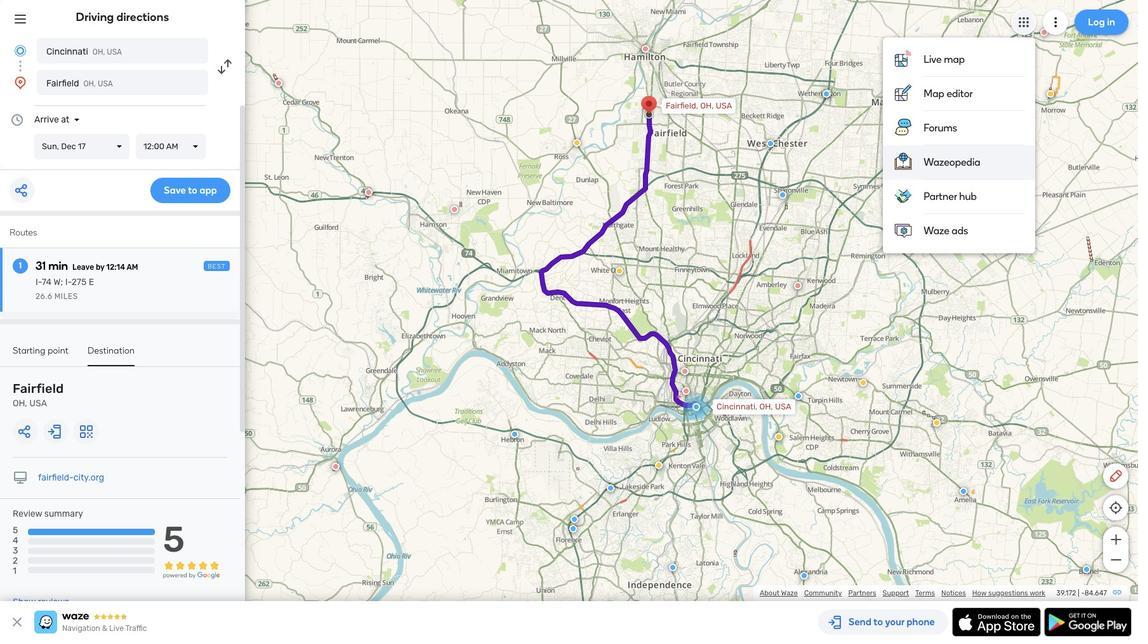 Task type: vqa. For each thing, say whether or not it's contained in the screenshot.
Notices Link
yes



Task type: locate. For each thing, give the bounding box(es) containing it.
0 vertical spatial hazard image
[[616, 267, 624, 275]]

0 vertical spatial fairfield oh, usa
[[46, 78, 113, 89]]

cincinnati oh, usa
[[46, 46, 122, 57]]

oh, right cincinnati
[[93, 48, 105, 57]]

miles
[[55, 292, 78, 301]]

i- right w;
[[65, 277, 72, 288]]

about
[[760, 589, 780, 598]]

destination button
[[88, 346, 135, 366]]

12:00
[[144, 142, 165, 151]]

hazard image
[[616, 267, 624, 275], [860, 379, 868, 387], [776, 433, 783, 441]]

current location image
[[13, 43, 28, 58]]

oh,
[[93, 48, 105, 57], [84, 79, 96, 88], [701, 101, 714, 111], [13, 398, 27, 409], [760, 402, 773, 412]]

0 vertical spatial 1
[[19, 260, 22, 271]]

terms link
[[916, 589, 936, 598]]

x image
[[10, 615, 25, 630]]

fairfield down starting point button
[[13, 381, 64, 396]]

-
[[1082, 589, 1085, 598]]

cincinnati
[[46, 46, 88, 57]]

fairfield
[[46, 78, 79, 89], [13, 381, 64, 396]]

1 horizontal spatial 5
[[163, 519, 185, 561]]

1 horizontal spatial am
[[166, 142, 178, 151]]

leave
[[72, 263, 94, 272]]

navigation & live traffic
[[62, 624, 147, 633]]

at
[[61, 114, 69, 125]]

usa down driving directions
[[107, 48, 122, 57]]

0 horizontal spatial 1
[[13, 566, 17, 577]]

1 vertical spatial 1
[[13, 566, 17, 577]]

0 horizontal spatial i-
[[36, 277, 42, 288]]

26.6
[[36, 292, 52, 301]]

summary
[[44, 509, 83, 520]]

am
[[166, 142, 178, 151], [127, 263, 138, 272]]

1 horizontal spatial hazard image
[[776, 433, 783, 441]]

i-74 w; i-275 e 26.6 miles
[[36, 277, 94, 301]]

0 horizontal spatial hazard image
[[616, 267, 624, 275]]

terms
[[916, 589, 936, 598]]

starting
[[13, 346, 45, 356]]

sun,
[[42, 142, 59, 151]]

39.172 | -84.647
[[1057, 589, 1108, 598]]

city.org
[[74, 473, 104, 483]]

driving
[[76, 10, 114, 24]]

0 vertical spatial fairfield
[[46, 78, 79, 89]]

0 vertical spatial am
[[166, 142, 178, 151]]

2 horizontal spatial hazard image
[[860, 379, 868, 387]]

navigation
[[62, 624, 100, 633]]

1 left 31
[[19, 260, 22, 271]]

show
[[13, 597, 36, 608]]

1 vertical spatial fairfield oh, usa
[[13, 381, 64, 409]]

by
[[96, 263, 105, 272]]

min
[[48, 259, 68, 273]]

0 horizontal spatial road closed image
[[365, 189, 373, 196]]

2 i- from the left
[[65, 277, 72, 288]]

74
[[42, 277, 52, 288]]

fairfield oh, usa down starting point button
[[13, 381, 64, 409]]

1 down 3
[[13, 566, 17, 577]]

1 horizontal spatial i-
[[65, 277, 72, 288]]

zoom out image
[[1109, 553, 1125, 568]]

e
[[89, 277, 94, 288]]

road closed image
[[642, 45, 650, 53], [275, 79, 283, 87], [451, 206, 459, 213], [682, 368, 689, 375], [683, 387, 690, 395], [332, 463, 340, 471]]

fairfield-city.org link
[[38, 473, 104, 483]]

1 horizontal spatial road closed image
[[795, 282, 802, 290]]

1 vertical spatial am
[[127, 263, 138, 272]]

review
[[13, 509, 42, 520]]

pencil image
[[1109, 469, 1124, 484]]

arrive
[[34, 114, 59, 125]]

i-
[[36, 277, 42, 288], [65, 277, 72, 288]]

am right 12:14
[[127, 263, 138, 272]]

31
[[36, 259, 46, 273]]

starting point button
[[13, 346, 69, 365]]

1 vertical spatial hazard image
[[860, 379, 868, 387]]

reviews
[[38, 597, 69, 608]]

i- up '26.6' on the left of page
[[36, 277, 42, 288]]

best
[[208, 263, 226, 271]]

&
[[102, 624, 107, 633]]

waze
[[782, 589, 798, 598]]

work
[[1030, 589, 1046, 598]]

5 4 3 2 1
[[13, 525, 18, 577]]

routes
[[10, 227, 37, 238]]

usa inside cincinnati oh, usa
[[107, 48, 122, 57]]

5
[[163, 519, 185, 561], [13, 525, 18, 536]]

1 i- from the left
[[36, 277, 42, 288]]

fairfield oh, usa
[[46, 78, 113, 89], [13, 381, 64, 409]]

1
[[19, 260, 22, 271], [13, 566, 17, 577]]

usa down starting point button
[[29, 398, 47, 409]]

12:00 am
[[144, 142, 178, 151]]

road closed image
[[365, 189, 373, 196], [795, 282, 802, 290]]

fairfield oh, usa down cincinnati oh, usa
[[46, 78, 113, 89]]

support
[[883, 589, 910, 598]]

fairfield down cincinnati
[[46, 78, 79, 89]]

partners
[[849, 589, 877, 598]]

5 inside 5 4 3 2 1
[[13, 525, 18, 536]]

275
[[72, 277, 87, 288]]

support link
[[883, 589, 910, 598]]

usa right fairfield,
[[716, 101, 733, 111]]

police image
[[823, 90, 831, 98], [511, 431, 519, 438], [607, 485, 615, 492], [960, 488, 968, 495], [571, 516, 579, 523], [669, 564, 677, 572], [801, 572, 809, 580]]

0 horizontal spatial am
[[127, 263, 138, 272]]

review summary
[[13, 509, 83, 520]]

police image
[[824, 90, 832, 97], [767, 140, 775, 147], [779, 191, 787, 199], [795, 393, 803, 400], [570, 525, 577, 533], [1084, 566, 1091, 574]]

usa down cincinnati oh, usa
[[98, 79, 113, 88]]

how
[[973, 589, 987, 598]]

how suggestions work link
[[973, 589, 1046, 598]]

0 horizontal spatial 5
[[13, 525, 18, 536]]

usa
[[107, 48, 122, 57], [98, 79, 113, 88], [716, 101, 733, 111], [29, 398, 47, 409], [775, 402, 792, 412]]

live
[[109, 624, 124, 633]]

hazard image
[[1047, 90, 1055, 98], [574, 139, 581, 147], [934, 419, 941, 427], [655, 462, 663, 469]]

am right 12:00
[[166, 142, 178, 151]]

about waze community partners support terms notices how suggestions work
[[760, 589, 1046, 598]]

suggestions
[[989, 589, 1029, 598]]

|
[[1079, 589, 1080, 598]]



Task type: describe. For each thing, give the bounding box(es) containing it.
oh, right cincinnati,
[[760, 402, 773, 412]]

notices link
[[942, 589, 967, 598]]

directions
[[117, 10, 169, 24]]

oh, down cincinnati oh, usa
[[84, 79, 96, 88]]

partners link
[[849, 589, 877, 598]]

39.172
[[1057, 589, 1077, 598]]

1 inside 5 4 3 2 1
[[13, 566, 17, 577]]

cincinnati, oh, usa
[[717, 402, 792, 412]]

sun, dec 17 list box
[[34, 134, 130, 159]]

oh, inside cincinnati oh, usa
[[93, 48, 105, 57]]

5 for 5
[[163, 519, 185, 561]]

traffic
[[125, 624, 147, 633]]

community
[[805, 589, 842, 598]]

5 for 5 4 3 2 1
[[13, 525, 18, 536]]

1 horizontal spatial 1
[[19, 260, 22, 271]]

am inside 31 min leave by 12:14 am
[[127, 263, 138, 272]]

am inside 12:00 am list box
[[166, 142, 178, 151]]

oh, right fairfield,
[[701, 101, 714, 111]]

location image
[[13, 75, 28, 90]]

31 min leave by 12:14 am
[[36, 259, 138, 273]]

12:00 am list box
[[136, 134, 206, 159]]

84.647
[[1085, 589, 1108, 598]]

computer image
[[13, 471, 28, 486]]

1 vertical spatial road closed image
[[795, 282, 802, 290]]

2
[[13, 556, 18, 567]]

w;
[[54, 277, 63, 288]]

fairfield-city.org
[[38, 473, 104, 483]]

driving directions
[[76, 10, 169, 24]]

show reviews
[[13, 597, 69, 608]]

arrive at
[[34, 114, 69, 125]]

usa right cincinnati,
[[775, 402, 792, 412]]

destination
[[88, 346, 135, 356]]

17
[[78, 142, 86, 151]]

cincinnati,
[[717, 402, 758, 412]]

starting point
[[13, 346, 69, 356]]

notices
[[942, 589, 967, 598]]

zoom in image
[[1109, 532, 1125, 547]]

3
[[13, 546, 18, 557]]

about waze link
[[760, 589, 798, 598]]

point
[[48, 346, 69, 356]]

12:14
[[106, 263, 125, 272]]

4
[[13, 536, 18, 546]]

link image
[[1113, 588, 1123, 598]]

dec
[[61, 142, 76, 151]]

oh, down starting point button
[[13, 398, 27, 409]]

2 vertical spatial hazard image
[[776, 433, 783, 441]]

1 vertical spatial fairfield
[[13, 381, 64, 396]]

fairfield,
[[666, 101, 699, 111]]

fairfield, oh, usa
[[666, 101, 733, 111]]

community link
[[805, 589, 842, 598]]

fairfield-
[[38, 473, 74, 483]]

0 vertical spatial road closed image
[[365, 189, 373, 196]]

sun, dec 17
[[42, 142, 86, 151]]

clock image
[[10, 112, 25, 128]]



